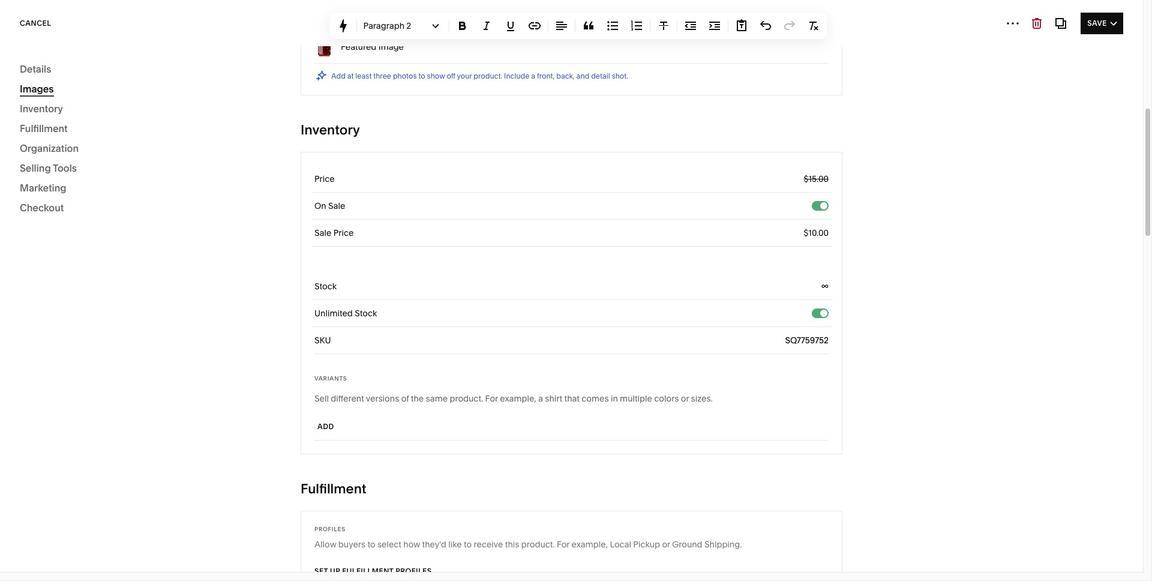 Task type: describe. For each thing, give the bounding box(es) containing it.
this
[[505, 539, 519, 550]]

cancel
[[20, 18, 51, 27]]

1 horizontal spatial that
[[565, 393, 580, 404]]

profiles inside button
[[396, 567, 432, 576]]

published
[[691, 26, 725, 35]]

0 vertical spatial of
[[401, 393, 409, 404]]

setup
[[104, 136, 129, 148]]

create
[[527, 13, 552, 22]]

your
[[408, 559, 425, 570]]

save button
[[1081, 12, 1124, 34]]

0 vertical spatial in
[[611, 393, 618, 404]]

paragraph 2
[[363, 20, 411, 31]]

store
[[681, 17, 700, 26]]

0 vertical spatial example,
[[500, 393, 536, 404]]

like
[[449, 539, 462, 550]]

strikethrough image
[[657, 19, 670, 33]]

store
[[78, 136, 101, 148]]

add for add
[[318, 422, 334, 431]]

local
[[610, 539, 632, 550]]

colors
[[655, 393, 679, 404]]

finish
[[167, 153, 188, 164]]

sale price
[[315, 228, 354, 238]]

add at least three photos to show off your product. include a front, back, and detail shot.
[[331, 71, 628, 80]]

your inside the continue store setup now that you've added products, finish setting up your store.
[[75, 166, 93, 177]]

paragraph 2 button
[[359, 15, 446, 37]]

selling
[[20, 162, 51, 174]]

1 vertical spatial inventory
[[301, 122, 360, 138]]

how
[[404, 539, 420, 550]]

allow buyers to select how they'd like to receive this product. for example, local pickup or ground shipping.
[[315, 539, 742, 550]]

2
[[407, 20, 411, 31]]

sku
[[315, 335, 331, 346]]

0 vertical spatial profiles
[[315, 526, 346, 532]]

Price text field
[[510, 166, 829, 192]]

0 horizontal spatial for
[[485, 393, 498, 404]]

comes
[[582, 393, 609, 404]]

show
[[427, 71, 445, 80]]

paragraph
[[363, 20, 405, 31]]

add button
[[318, 416, 334, 438]]

shipping.
[[705, 539, 742, 550]]

sell different versions of the same product. for example, a shirt that comes in multiple colors or sizes.
[[315, 393, 713, 404]]

Add... field
[[338, 334, 829, 347]]

all
[[20, 58, 37, 74]]

continue
[[34, 136, 75, 148]]

cancel button
[[20, 12, 51, 34]]

out
[[626, 559, 639, 570]]

·
[[688, 26, 690, 35]]

pages
[[23, 22, 48, 31]]

redo image
[[783, 19, 796, 33]]

1 vertical spatial in
[[466, 559, 473, 570]]

pickup
[[634, 539, 660, 550]]

images
[[20, 83, 54, 95]]

indent image
[[708, 19, 721, 33]]

to left get
[[564, 559, 572, 570]]

create physical product draft
[[527, 13, 617, 33]]

organization
[[20, 142, 79, 154]]

off
[[447, 71, 456, 80]]

you've
[[71, 153, 97, 164]]

quote image
[[582, 19, 595, 33]]

draft
[[564, 24, 580, 33]]

setting
[[34, 166, 61, 177]]

include
[[504, 71, 530, 80]]

1 vertical spatial sale
[[315, 228, 332, 238]]

products
[[655, 26, 686, 35]]

numbered list image
[[630, 19, 643, 33]]

trial
[[427, 559, 442, 570]]

multiple
[[620, 393, 652, 404]]

0 horizontal spatial stock
[[315, 281, 337, 292]]

store products · published
[[655, 17, 725, 35]]

buyers
[[338, 539, 366, 550]]

fulfillment inside button
[[342, 567, 394, 576]]

details
[[20, 63, 51, 75]]

∞
[[822, 281, 829, 292]]

save
[[1088, 18, 1108, 27]]

bulleted list image
[[606, 19, 619, 33]]

tools
[[53, 162, 77, 174]]

detail
[[591, 71, 610, 80]]

unlimited stock
[[315, 308, 377, 319]]

redo image
[[759, 19, 772, 33]]

2 vertical spatial product.
[[521, 539, 555, 550]]

up inside the continue store setup now that you've added products, finish setting up your store.
[[63, 166, 73, 177]]

receive
[[474, 539, 503, 550]]

most
[[604, 559, 624, 570]]

upgrade
[[508, 559, 543, 570]]

Sale Price text field
[[510, 220, 829, 246]]

now
[[34, 153, 52, 164]]

on
[[315, 200, 326, 211]]

0 vertical spatial fulfillment
[[20, 122, 68, 134]]

set up fulfillment profiles button
[[315, 561, 432, 581]]

versions
[[366, 393, 399, 404]]

physical
[[554, 13, 585, 22]]

different
[[331, 393, 364, 404]]

0 vertical spatial the
[[411, 393, 424, 404]]

left align image
[[555, 19, 568, 33]]

1 horizontal spatial or
[[681, 393, 689, 404]]

0 vertical spatial product.
[[474, 71, 503, 80]]

sizes.
[[691, 393, 713, 404]]

0 horizontal spatial a
[[531, 71, 536, 80]]

set
[[315, 567, 328, 576]]

1 vertical spatial product.
[[450, 393, 483, 404]]

clear formatting image
[[807, 19, 820, 33]]



Task type: locate. For each thing, give the bounding box(es) containing it.
to left show
[[419, 71, 425, 80]]

of right the versions
[[401, 393, 409, 404]]

three
[[374, 71, 391, 80]]

continue store setup now that you've added products, finish setting up your store.
[[34, 136, 188, 177]]

store.
[[95, 166, 117, 177]]

example, up get
[[572, 539, 608, 550]]

0 horizontal spatial or
[[662, 539, 670, 550]]

1 vertical spatial price
[[334, 228, 354, 238]]

a left shirt
[[538, 393, 543, 404]]

1 horizontal spatial profiles
[[396, 567, 432, 576]]

0 horizontal spatial the
[[411, 393, 424, 404]]

the left same
[[411, 393, 424, 404]]

for
[[485, 393, 498, 404], [557, 539, 570, 550]]

price
[[315, 173, 335, 184], [334, 228, 354, 238]]

in
[[611, 393, 618, 404], [466, 559, 473, 570]]

the
[[411, 393, 424, 404], [589, 559, 602, 570]]

a left front,
[[531, 71, 536, 80]]

outdent image
[[684, 19, 697, 33]]

get
[[574, 559, 587, 570]]

fulfillment down "buyers"
[[342, 567, 394, 576]]

your left the site. at right
[[650, 559, 668, 570]]

Search items… text field
[[40, 81, 215, 107]]

added
[[99, 153, 125, 164]]

product.
[[474, 71, 503, 80], [450, 393, 483, 404], [521, 539, 555, 550]]

paste as plain text image
[[735, 19, 748, 33]]

add down sell
[[318, 422, 334, 431]]

0 vertical spatial price
[[315, 173, 335, 184]]

1 vertical spatial the
[[589, 559, 602, 570]]

0 horizontal spatial your
[[75, 166, 93, 177]]

allow
[[315, 539, 336, 550]]

for right same
[[485, 393, 498, 404]]

0 vertical spatial sale
[[328, 200, 345, 211]]

least
[[356, 71, 372, 80]]

or right pickup
[[662, 539, 670, 550]]

product
[[587, 13, 617, 22]]

variants
[[315, 375, 347, 382]]

to left select
[[368, 539, 376, 550]]

0 horizontal spatial example,
[[500, 393, 536, 404]]

product. up your trial ends in 14 days. upgrade now to get the most out of your site.
[[521, 539, 555, 550]]

marketing
[[20, 182, 66, 194]]

profiles
[[315, 526, 346, 532], [396, 567, 432, 576]]

inventory
[[20, 103, 63, 115], [301, 122, 360, 138]]

0 horizontal spatial up
[[63, 166, 73, 177]]

grid grid
[[25, 240, 73, 267]]

unlimited
[[315, 308, 353, 319]]

photos
[[393, 71, 417, 80]]

that right shirt
[[565, 393, 580, 404]]

underline image
[[504, 19, 517, 33]]

tab list
[[1024, 17, 1079, 36]]

site.
[[670, 559, 686, 570]]

1 horizontal spatial inventory
[[301, 122, 360, 138]]

1 horizontal spatial a
[[538, 393, 543, 404]]

of right out
[[641, 559, 648, 570]]

up down you've
[[63, 166, 73, 177]]

1 vertical spatial profiles
[[396, 567, 432, 576]]

1 vertical spatial your
[[75, 166, 93, 177]]

sale
[[328, 200, 345, 211], [315, 228, 332, 238]]

0 vertical spatial a
[[531, 71, 536, 80]]

price down on sale
[[334, 228, 354, 238]]

pages button
[[0, 13, 61, 40]]

your trial ends in 14 days. upgrade now to get the most out of your site.
[[408, 559, 686, 570]]

1 vertical spatial up
[[330, 567, 340, 576]]

at
[[347, 71, 354, 80]]

stock right unlimited
[[355, 308, 377, 319]]

your down you've
[[75, 166, 93, 177]]

add for add at least three photos to show off your product. include a front, back, and detail shot.
[[331, 71, 346, 80]]

fulfillment up continue
[[20, 122, 68, 134]]

On Sale checkbox
[[821, 202, 828, 209]]

they'd
[[422, 539, 447, 550]]

product. left the 'include'
[[474, 71, 503, 80]]

1 vertical spatial stock
[[355, 308, 377, 319]]

link image
[[528, 19, 541, 33]]

a
[[531, 71, 536, 80], [538, 393, 543, 404]]

selling tools
[[20, 162, 77, 174]]

1 vertical spatial of
[[641, 559, 648, 570]]

example, left shirt
[[500, 393, 536, 404]]

for up now
[[557, 539, 570, 550]]

shirt
[[545, 393, 563, 404]]

add
[[331, 71, 346, 80], [318, 422, 334, 431]]

0 vertical spatial stock
[[315, 281, 337, 292]]

select
[[378, 539, 402, 550]]

fulfillment up allow
[[301, 481, 367, 497]]

stock up unlimited
[[315, 281, 337, 292]]

up right "set"
[[330, 567, 340, 576]]

0 vertical spatial or
[[681, 393, 689, 404]]

shot.
[[612, 71, 628, 80]]

0 vertical spatial that
[[54, 153, 69, 164]]

that inside the continue store setup now that you've added products, finish setting up your store.
[[54, 153, 69, 164]]

1 vertical spatial or
[[662, 539, 670, 550]]

0 horizontal spatial profiles
[[315, 526, 346, 532]]

profiles down how
[[396, 567, 432, 576]]

checkout
[[20, 202, 64, 214]]

1 vertical spatial a
[[538, 393, 543, 404]]

featured
[[341, 41, 377, 52]]

0 vertical spatial up
[[63, 166, 73, 177]]

featured image
[[341, 41, 404, 52]]

0 vertical spatial add
[[331, 71, 346, 80]]

sale down on
[[315, 228, 332, 238]]

1 horizontal spatial in
[[611, 393, 618, 404]]

ground
[[672, 539, 703, 550]]

1 vertical spatial example,
[[572, 539, 608, 550]]

fulfillment
[[20, 122, 68, 134], [301, 481, 367, 497], [342, 567, 394, 576]]

in left 14
[[466, 559, 473, 570]]

in right comes
[[611, 393, 618, 404]]

image
[[379, 41, 404, 52]]

1 vertical spatial that
[[565, 393, 580, 404]]

back,
[[557, 71, 575, 80]]

example,
[[500, 393, 536, 404], [572, 539, 608, 550]]

0 horizontal spatial inventory
[[20, 103, 63, 115]]

that
[[54, 153, 69, 164], [565, 393, 580, 404]]

same
[[426, 393, 448, 404]]

inventory down images
[[20, 103, 63, 115]]

the right get
[[589, 559, 602, 570]]

days.
[[485, 559, 506, 570]]

product. right same
[[450, 393, 483, 404]]

1 vertical spatial fulfillment
[[301, 481, 367, 497]]

set up fulfillment profiles
[[315, 567, 432, 576]]

1 vertical spatial for
[[557, 539, 570, 550]]

1 horizontal spatial of
[[641, 559, 648, 570]]

profiles up allow
[[315, 526, 346, 532]]

1 horizontal spatial stock
[[355, 308, 377, 319]]

sell
[[315, 393, 329, 404]]

that down continue
[[54, 153, 69, 164]]

and
[[577, 71, 590, 80]]

on sale
[[315, 200, 345, 211]]

to right like on the left bottom
[[464, 539, 472, 550]]

add left at
[[331, 71, 346, 80]]

1 vertical spatial add
[[318, 422, 334, 431]]

0 horizontal spatial that
[[54, 153, 69, 164]]

your
[[457, 71, 472, 80], [75, 166, 93, 177], [650, 559, 668, 570]]

up
[[63, 166, 73, 177], [330, 567, 340, 576]]

or left sizes.
[[681, 393, 689, 404]]

now
[[545, 559, 562, 570]]

0 vertical spatial for
[[485, 393, 498, 404]]

14
[[475, 559, 483, 570]]

1 horizontal spatial for
[[557, 539, 570, 550]]

bold image
[[456, 19, 469, 33]]

0 horizontal spatial of
[[401, 393, 409, 404]]

2 vertical spatial fulfillment
[[342, 567, 394, 576]]

1 horizontal spatial up
[[330, 567, 340, 576]]

2 vertical spatial your
[[650, 559, 668, 570]]

1 horizontal spatial the
[[589, 559, 602, 570]]

up inside button
[[330, 567, 340, 576]]

1 horizontal spatial your
[[457, 71, 472, 80]]

or
[[681, 393, 689, 404], [662, 539, 670, 550]]

your right off
[[457, 71, 472, 80]]

sale right on
[[328, 200, 345, 211]]

products,
[[127, 153, 165, 164]]

Unlimited Stock checkbox
[[821, 309, 828, 317]]

0 vertical spatial inventory
[[20, 103, 63, 115]]

price up on
[[315, 173, 335, 184]]

front,
[[537, 71, 555, 80]]

1 horizontal spatial example,
[[572, 539, 608, 550]]

ends
[[444, 559, 464, 570]]

2 horizontal spatial your
[[650, 559, 668, 570]]

inventory down at
[[301, 122, 360, 138]]

0 vertical spatial your
[[457, 71, 472, 80]]

0 horizontal spatial in
[[466, 559, 473, 570]]

italic image
[[480, 19, 493, 33]]

stock
[[315, 281, 337, 292], [355, 308, 377, 319]]



Task type: vqa. For each thing, say whether or not it's contained in the screenshot.
Full Bleed
no



